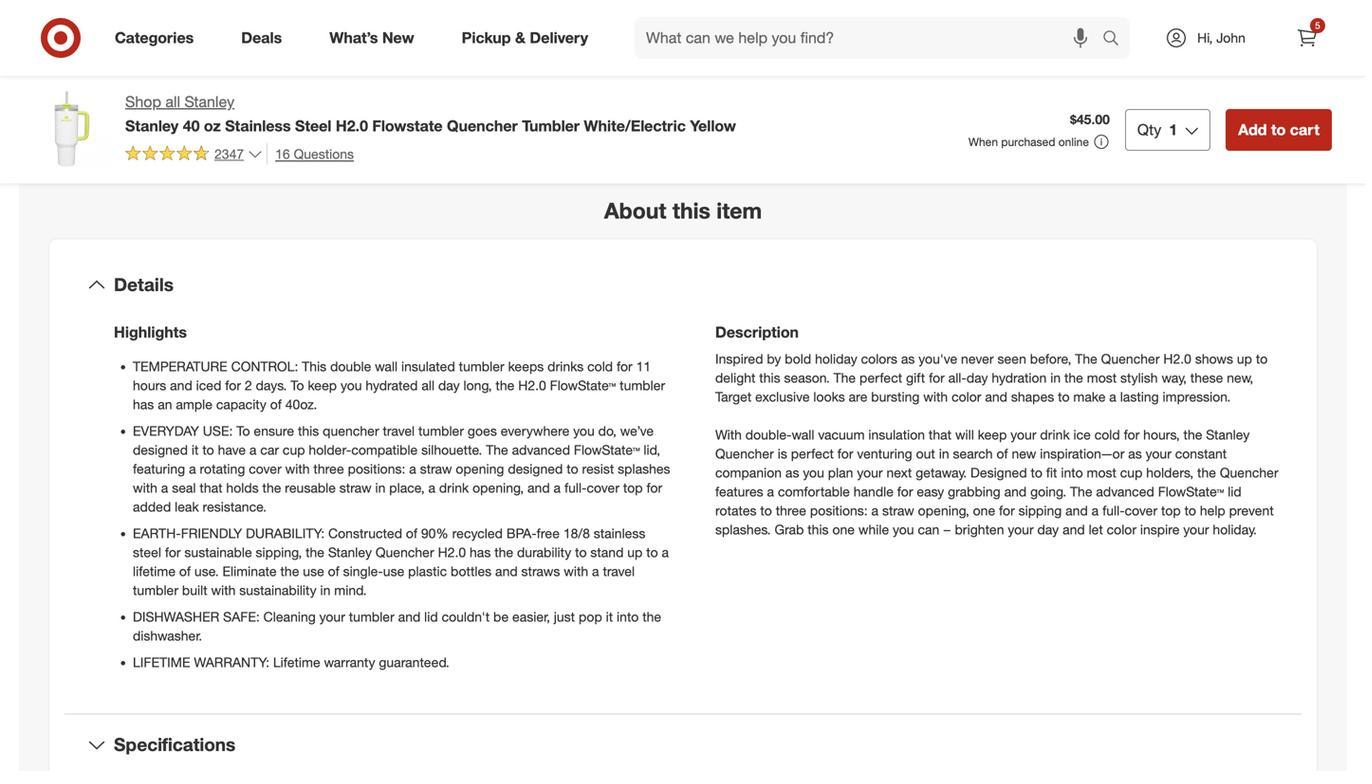 Task type: locate. For each thing, give the bounding box(es) containing it.
new
[[382, 29, 415, 47]]

0 vertical spatial straw
[[420, 461, 452, 478]]

help
[[1201, 503, 1226, 519]]

0 vertical spatial top
[[624, 480, 643, 497]]

qty
[[1138, 120, 1162, 139]]

stanley inside with double-wall vacuum insulation that will keep your drink ice cold for hours, the stanley quencher is perfect for venturing out in search of new inspiration—or as your constant companion as you plan your next getaway. designed to fit into most cup holders, the quencher features a comfortable handle for easy grabbing and going. the advanced flowstate™ lid rotates to three positions: a straw opening, one for sipping and a full-cover top to help prevent splashes. grab this one while you can – brighten your day and let color inspire your holiday.
[[1207, 427, 1251, 443]]

1 horizontal spatial keep
[[978, 427, 1008, 443]]

positions: inside everyday use: to ensure this quencher travel tumbler goes everywhere you do, we've designed it to have a car cup holder-compatible silhouette. the advanced flowstate™ lid, featuring a rotating cover with three positions: a straw opening designed to resist splashes with a seal that holds the reusable straw in place, a drink opening, and a full-cover top for added leak resistance.
[[348, 461, 406, 478]]

1 vertical spatial that
[[200, 480, 223, 497]]

details
[[114, 274, 174, 296]]

0 vertical spatial search
[[1095, 30, 1140, 49]]

0 horizontal spatial cup
[[283, 442, 305, 459]]

flowstate™ down 'drinks'
[[550, 377, 616, 394]]

1 horizontal spatial drink
[[1041, 427, 1070, 443]]

cold right 'drinks'
[[588, 358, 613, 375]]

1 horizontal spatial cup
[[1121, 465, 1143, 481]]

1 vertical spatial advanced
[[1097, 484, 1155, 500]]

0 vertical spatial full-
[[565, 480, 587, 497]]

$45.00
[[1071, 111, 1111, 128]]

advanced up let
[[1097, 484, 1155, 500]]

a right make
[[1110, 389, 1117, 405]]

16 questions link
[[267, 143, 354, 165]]

specifications
[[114, 734, 236, 756]]

straw down silhouette.
[[420, 461, 452, 478]]

1 vertical spatial designed
[[508, 461, 563, 478]]

one left while
[[833, 522, 855, 538]]

that inside with double-wall vacuum insulation that will keep your drink ice cold for hours, the stanley quencher is perfect for venturing out in search of new inspiration—or as your constant companion as you plan your next getaway. designed to fit into most cup holders, the quencher features a comfortable handle for easy grabbing and going. the advanced flowstate™ lid rotates to three positions: a straw opening, one for sipping and a full-cover top to help prevent splashes. grab this one while you can – brighten your day and let color inspire your holiday.
[[929, 427, 952, 443]]

full- down 'resist'
[[565, 480, 587, 497]]

for down next
[[898, 484, 914, 500]]

0 vertical spatial designed
[[133, 442, 188, 459]]

1 vertical spatial three
[[776, 503, 807, 519]]

grab
[[775, 522, 804, 538]]

h2.0 down 90%
[[438, 544, 466, 561]]

and inside inspired by bold holiday colors  as you've never seen before, the quencher h2.0 shows up to delight this season. the perfect gift for all-day hydration in the most stylish way, these new, target exclusive looks are bursting with color and shapes to make a lasting impression.
[[986, 389, 1008, 405]]

cold inside temperature control: this double wall insulated tumbler keeps drinks cold for 11 hours and iced for 2 days. to keep you hydrated all day long, the h2.0 flowstate™ tumbler has an ample capacity of 40oz.
[[588, 358, 613, 375]]

1 horizontal spatial advanced
[[1097, 484, 1155, 500]]

in right out
[[940, 446, 950, 462]]

the
[[1076, 351, 1098, 367], [834, 370, 856, 386], [486, 442, 509, 459], [1071, 484, 1093, 500]]

three
[[314, 461, 344, 478], [776, 503, 807, 519]]

0 horizontal spatial as
[[786, 465, 800, 481]]

of up designed
[[997, 446, 1009, 462]]

that up out
[[929, 427, 952, 443]]

cover
[[249, 461, 282, 478], [587, 480, 620, 497], [1125, 503, 1158, 519]]

to inside temperature control: this double wall insulated tumbler keeps drinks cold for 11 hours and iced for 2 days. to keep you hydrated all day long, the h2.0 flowstate™ tumbler has an ample capacity of 40oz.
[[291, 377, 304, 394]]

quencher up plastic on the left of the page
[[376, 544, 434, 561]]

shapes
[[1012, 389, 1055, 405]]

sustainable
[[185, 544, 252, 561]]

use up sustainability
[[303, 563, 324, 580]]

looks
[[814, 389, 846, 405]]

h2.0 up way,
[[1164, 351, 1192, 367]]

be
[[494, 609, 509, 626]]

tumbler inside dishwasher safe: cleaning your tumbler and lid couldn't be easier, just pop it into the dishwasher.
[[349, 609, 395, 626]]

perfect down colors
[[860, 370, 903, 386]]

flowstate™ down "do,"
[[574, 442, 640, 459]]

tumbler
[[459, 358, 505, 375], [620, 377, 666, 394], [419, 423, 464, 440], [133, 582, 178, 599], [349, 609, 395, 626]]

1 horizontal spatial cover
[[587, 480, 620, 497]]

1 horizontal spatial positions:
[[811, 503, 868, 519]]

as inside inspired by bold holiday colors  as you've never seen before, the quencher h2.0 shows up to delight this season. the perfect gift for all-day hydration in the most stylish way, these new, target exclusive looks are bursting with color and shapes to make a lasting impression.
[[902, 351, 916, 367]]

specifications button
[[65, 715, 1302, 772]]

a up while
[[872, 503, 879, 519]]

most inside with double-wall vacuum insulation that will keep your drink ice cold for hours, the stanley quencher is perfect for venturing out in search of new inspiration—or as your constant companion as you plan your next getaway. designed to fit into most cup holders, the quencher features a comfortable handle for easy grabbing and going. the advanced flowstate™ lid rotates to three positions: a straw opening, one for sipping and a full-cover top to help prevent splashes. grab this one while you can – brighten your day and let color inspire your holiday.
[[1087, 465, 1117, 481]]

top down the splashes
[[624, 480, 643, 497]]

1 horizontal spatial straw
[[420, 461, 452, 478]]

drink left ice
[[1041, 427, 1070, 443]]

just
[[554, 609, 575, 626]]

1 vertical spatial lid
[[424, 609, 438, 626]]

1 vertical spatial color
[[1107, 522, 1137, 538]]

0 horizontal spatial positions:
[[348, 461, 406, 478]]

your down mind.
[[320, 609, 345, 626]]

1 vertical spatial as
[[1129, 446, 1143, 462]]

with up added
[[133, 480, 157, 497]]

keep inside temperature control: this double wall insulated tumbler keeps drinks cold for 11 hours and iced for 2 days. to keep you hydrated all day long, the h2.0 flowstate™ tumbler has an ample capacity of 40oz.
[[308, 377, 337, 394]]

0 horizontal spatial all
[[166, 93, 180, 111]]

into inside dishwasher safe: cleaning your tumbler and lid couldn't be easier, just pop it into the dishwasher.
[[617, 609, 639, 626]]

0 vertical spatial into
[[1062, 465, 1084, 481]]

0 vertical spatial as
[[902, 351, 916, 367]]

1 horizontal spatial use
[[383, 563, 405, 580]]

more
[[324, 122, 359, 140]]

of down days.
[[270, 396, 282, 413]]

vacuum
[[819, 427, 865, 443]]

do,
[[599, 423, 617, 440]]

What can we help you find? suggestions appear below search field
[[635, 17, 1108, 59]]

recycled
[[452, 525, 503, 542]]

designed
[[133, 442, 188, 459], [508, 461, 563, 478]]

mind.
[[334, 582, 367, 599]]

0 vertical spatial keep
[[308, 377, 337, 394]]

getaway.
[[916, 465, 967, 481]]

in inside with double-wall vacuum insulation that will keep your drink ice cold for hours, the stanley quencher is perfect for venturing out in search of new inspiration—or as your constant companion as you plan your next getaway. designed to fit into most cup holders, the quencher features a comfortable handle for easy grabbing and going. the advanced flowstate™ lid rotates to three positions: a straw opening, one for sipping and a full-cover top to help prevent splashes. grab this one while you can – brighten your day and let color inspire your holiday.
[[940, 446, 950, 462]]

and
[[170, 377, 192, 394], [986, 389, 1008, 405], [528, 480, 550, 497], [1005, 484, 1027, 500], [1066, 503, 1089, 519], [1063, 522, 1086, 538], [496, 563, 518, 580], [398, 609, 421, 626]]

1 horizontal spatial up
[[1238, 351, 1253, 367]]

search up $45.00
[[1095, 30, 1140, 49]]

before,
[[1031, 351, 1072, 367]]

description
[[716, 323, 799, 342]]

2 horizontal spatial cover
[[1125, 503, 1158, 519]]

0 vertical spatial most
[[1088, 370, 1117, 386]]

and down temperature
[[170, 377, 192, 394]]

the right holds
[[262, 480, 281, 497]]

resist
[[582, 461, 614, 478]]

easier,
[[513, 609, 550, 626]]

2 most from the top
[[1087, 465, 1117, 481]]

0 horizontal spatial it
[[192, 442, 199, 459]]

brighten
[[955, 522, 1005, 538]]

1 horizontal spatial into
[[1062, 465, 1084, 481]]

quencher left 'tumbler'
[[447, 117, 518, 135]]

bursting
[[872, 389, 920, 405]]

1 vertical spatial into
[[617, 609, 639, 626]]

you left "do,"
[[574, 423, 595, 440]]

1 horizontal spatial has
[[470, 544, 491, 561]]

0 horizontal spatial has
[[133, 396, 154, 413]]

0 horizontal spatial up
[[628, 544, 643, 561]]

cold right ice
[[1095, 427, 1121, 443]]

0 horizontal spatial cold
[[588, 358, 613, 375]]

0 vertical spatial cold
[[588, 358, 613, 375]]

goes
[[468, 423, 497, 440]]

and inside the earth-friendly durability: constructed of 90% recycled bpa-free 18/8 stainless steel for sustainable sipping, the stanley quencher h2.0 has the durability to stand up to a lifetime of use. eliminate the use of single-use plastic bottles and straws with a travel tumbler built with sustainability in mind.
[[496, 563, 518, 580]]

opening, inside everyday use: to ensure this quencher travel tumbler goes everywhere you do, we've designed it to have a car cup holder-compatible silhouette. the advanced flowstate™ lid, featuring a rotating cover with three positions: a straw opening designed to resist splashes with a seal that holds the reusable straw in place, a drink opening, and a full-cover top for added leak resistance.
[[473, 480, 524, 497]]

opening, up – at the bottom right of the page
[[919, 503, 970, 519]]

quencher up prevent
[[1221, 465, 1279, 481]]

dishwasher
[[133, 609, 220, 626]]

1 vertical spatial all
[[422, 377, 435, 394]]

most down inspiration—or
[[1087, 465, 1117, 481]]

day down insulated
[[439, 377, 460, 394]]

1 vertical spatial keep
[[978, 427, 1008, 443]]

cover up inspire
[[1125, 503, 1158, 519]]

1 horizontal spatial perfect
[[860, 370, 903, 386]]

0 vertical spatial advanced
[[512, 442, 571, 459]]

with double-wall vacuum insulation that will keep your drink ice cold for hours, the stanley quencher is perfect for venturing out in search of new inspiration—or as your constant companion as you plan your next getaway. designed to fit into most cup holders, the quencher features a comfortable handle for easy grabbing and going. the advanced flowstate™ lid rotates to three positions: a straw opening, one for sipping and a full-cover top to help prevent splashes. grab this one while you can – brighten your day and let color inspire your holiday.
[[716, 427, 1279, 538]]

1 vertical spatial full-
[[1103, 503, 1126, 519]]

everyday use: to ensure this quencher travel tumbler goes everywhere you do, we've designed it to have a car cup holder-compatible silhouette. the advanced flowstate™ lid, featuring a rotating cover with three positions: a straw opening designed to resist splashes with a seal that holds the reusable straw in place, a drink opening, and a full-cover top for added leak resistance.
[[133, 423, 671, 515]]

all-
[[949, 370, 967, 386]]

search down will
[[954, 446, 993, 462]]

stanley up the single-
[[328, 544, 372, 561]]

the up constant
[[1184, 427, 1203, 443]]

1 vertical spatial perfect
[[791, 446, 834, 462]]

color inside inspired by bold holiday colors  as you've never seen before, the quencher h2.0 shows up to delight this season. the perfect gift for all-day hydration in the most stylish way, these new, target exclusive looks are bursting with color and shapes to make a lasting impression.
[[952, 389, 982, 405]]

0 vertical spatial to
[[291, 377, 304, 394]]

1 vertical spatial most
[[1087, 465, 1117, 481]]

details button
[[65, 255, 1302, 316]]

wall left vacuum
[[792, 427, 815, 443]]

tumbler down mind.
[[349, 609, 395, 626]]

to up 40oz. in the left bottom of the page
[[291, 377, 304, 394]]

0 vertical spatial flowstate™
[[550, 377, 616, 394]]

1 horizontal spatial color
[[1107, 522, 1137, 538]]

0 horizontal spatial that
[[200, 480, 223, 497]]

inspired by bold holiday colors  as you've never seen before, the quencher h2.0 shows up to delight this season. the perfect gift for all-day hydration in the most stylish way, these new, target exclusive looks are bursting with color and shapes to make a lasting impression.
[[716, 351, 1268, 405]]

0 horizontal spatial to
[[237, 423, 250, 440]]

positions: down comfortable
[[811, 503, 868, 519]]

1 horizontal spatial to
[[291, 377, 304, 394]]

with down gift
[[924, 389, 949, 405]]

0 horizontal spatial color
[[952, 389, 982, 405]]

cold
[[588, 358, 613, 375], [1095, 427, 1121, 443]]

day inside with double-wall vacuum insulation that will keep your drink ice cold for hours, the stanley quencher is perfect for venturing out in search of new inspiration—or as your constant companion as you plan your next getaway. designed to fit into most cup holders, the quencher features a comfortable handle for easy grabbing and going. the advanced flowstate™ lid rotates to three positions: a straw opening, one for sipping and a full-cover top to help prevent splashes. grab this one while you can – brighten your day and let color inspire your holiday.
[[1038, 522, 1060, 538]]

the up make
[[1065, 370, 1084, 386]]

tumbler up silhouette.
[[419, 423, 464, 440]]

1 horizontal spatial day
[[967, 370, 989, 386]]

1 vertical spatial positions:
[[811, 503, 868, 519]]

and down going. at the right bottom
[[1066, 503, 1089, 519]]

cleaning
[[264, 609, 316, 626]]

lid inside with double-wall vacuum insulation that will keep your drink ice cold for hours, the stanley quencher is perfect for venturing out in search of new inspiration—or as your constant companion as you plan your next getaway. designed to fit into most cup holders, the quencher features a comfortable handle for easy grabbing and going. the advanced flowstate™ lid rotates to three positions: a straw opening, one for sipping and a full-cover top to help prevent splashes. grab this one while you can – brighten your day and let color inspire your holiday.
[[1229, 484, 1242, 500]]

straw up while
[[883, 503, 915, 519]]

it down everyday
[[192, 442, 199, 459]]

0 horizontal spatial travel
[[383, 423, 415, 440]]

in left mind.
[[320, 582, 331, 599]]

flowstate™ inside everyday use: to ensure this quencher travel tumbler goes everywhere you do, we've designed it to have a car cup holder-compatible silhouette. the advanced flowstate™ lid, featuring a rotating cover with three positions: a straw opening designed to resist splashes with a seal that holds the reusable straw in place, a drink opening, and a full-cover top for added leak resistance.
[[574, 442, 640, 459]]

the down constant
[[1198, 465, 1217, 481]]

1 vertical spatial cup
[[1121, 465, 1143, 481]]

easy
[[917, 484, 945, 500]]

lid up prevent
[[1229, 484, 1242, 500]]

0 horizontal spatial into
[[617, 609, 639, 626]]

advanced inside with double-wall vacuum insulation that will keep your drink ice cold for hours, the stanley quencher is perfect for venturing out in search of new inspiration—or as your constant companion as you plan your next getaway. designed to fit into most cup holders, the quencher features a comfortable handle for easy grabbing and going. the advanced flowstate™ lid rotates to three positions: a straw opening, one for sipping and a full-cover top to help prevent splashes. grab this one while you can – brighten your day and let color inspire your holiday.
[[1097, 484, 1155, 500]]

this inside with double-wall vacuum insulation that will keep your drink ice cold for hours, the stanley quencher is perfect for venturing out in search of new inspiration—or as your constant companion as you plan your next getaway. designed to fit into most cup holders, the quencher features a comfortable handle for easy grabbing and going. the advanced flowstate™ lid rotates to three positions: a straw opening, one for sipping and a full-cover top to help prevent splashes. grab this one while you can – brighten your day and let color inspire your holiday.
[[808, 522, 829, 538]]

with inside inspired by bold holiday colors  as you've never seen before, the quencher h2.0 shows up to delight this season. the perfect gift for all-day hydration in the most stylish way, these new, target exclusive looks are bursting with color and shapes to make a lasting impression.
[[924, 389, 949, 405]]

flowstate™ down holders,
[[1159, 484, 1225, 500]]

0 horizontal spatial drink
[[439, 480, 469, 497]]

0 vertical spatial lid
[[1229, 484, 1242, 500]]

cup right "car"
[[283, 442, 305, 459]]

color down all-
[[952, 389, 982, 405]]

0 horizontal spatial day
[[439, 377, 460, 394]]

hours,
[[1144, 427, 1181, 443]]

most up make
[[1088, 370, 1117, 386]]

0 vertical spatial it
[[192, 442, 199, 459]]

stainless
[[225, 117, 291, 135]]

to inside everyday use: to ensure this quencher travel tumbler goes everywhere you do, we've designed it to have a car cup holder-compatible silhouette. the advanced flowstate™ lid, featuring a rotating cover with three positions: a straw opening designed to resist splashes with a seal that holds the reusable straw in place, a drink opening, and a full-cover top for added leak resistance.
[[237, 423, 250, 440]]

eliminate
[[223, 563, 277, 580]]

temperature
[[133, 358, 228, 375]]

you left can
[[893, 522, 915, 538]]

with down use.
[[211, 582, 236, 599]]

to right add
[[1272, 120, 1287, 139]]

1 vertical spatial it
[[606, 609, 613, 626]]

travel inside everyday use: to ensure this quencher travel tumbler goes everywhere you do, we've designed it to have a car cup holder-compatible silhouette. the advanced flowstate™ lid, featuring a rotating cover with three positions: a straw opening designed to resist splashes with a seal that holds the reusable straw in place, a drink opening, and a full-cover top for added leak resistance.
[[383, 423, 415, 440]]

0 vertical spatial that
[[929, 427, 952, 443]]

0 horizontal spatial opening,
[[473, 480, 524, 497]]

travel down stand
[[603, 563, 635, 580]]

as
[[902, 351, 916, 367], [1129, 446, 1143, 462], [786, 465, 800, 481]]

2347
[[215, 145, 244, 162]]

for down the earth-
[[165, 544, 181, 561]]

this inside everyday use: to ensure this quencher travel tumbler goes everywhere you do, we've designed it to have a car cup holder-compatible silhouette. the advanced flowstate™ lid, featuring a rotating cover with three positions: a straw opening designed to resist splashes with a seal that holds the reusable straw in place, a drink opening, and a full-cover top for added leak resistance.
[[298, 423, 319, 440]]

search
[[1095, 30, 1140, 49], [954, 446, 993, 462]]

1 vertical spatial up
[[628, 544, 643, 561]]

2 vertical spatial flowstate™
[[1159, 484, 1225, 500]]

a left seal
[[161, 480, 168, 497]]

earth-
[[133, 525, 181, 542]]

has inside temperature control: this double wall insulated tumbler keeps drinks cold for 11 hours and iced for 2 days. to keep you hydrated all day long, the h2.0 flowstate™ tumbler has an ample capacity of 40oz.
[[133, 396, 154, 413]]

images
[[364, 122, 413, 140]]

cup
[[283, 442, 305, 459], [1121, 465, 1143, 481]]

one
[[974, 503, 996, 519], [833, 522, 855, 538]]

and left straws
[[496, 563, 518, 580]]

perfect inside inspired by bold holiday colors  as you've never seen before, the quencher h2.0 shows up to delight this season. the perfect gift for all-day hydration in the most stylish way, these new, target exclusive looks are bursting with color and shapes to make a lasting impression.
[[860, 370, 903, 386]]

all down insulated
[[422, 377, 435, 394]]

0 horizontal spatial one
[[833, 522, 855, 538]]

1 vertical spatial has
[[470, 544, 491, 561]]

1 vertical spatial top
[[1162, 503, 1182, 519]]

up down stainless
[[628, 544, 643, 561]]

1 horizontal spatial full-
[[1103, 503, 1126, 519]]

photo from claire, 5 of 12 image
[[355, 0, 661, 95]]

holds
[[226, 480, 259, 497]]

control:
[[231, 358, 298, 375]]

0 vertical spatial all
[[166, 93, 180, 111]]

to right shows
[[1257, 351, 1268, 367]]

the right long, at the left
[[496, 377, 515, 394]]

up up new,
[[1238, 351, 1253, 367]]

in inside inspired by bold holiday colors  as you've never seen before, the quencher h2.0 shows up to delight this season. the perfect gift for all-day hydration in the most stylish way, these new, target exclusive looks are bursting with color and shapes to make a lasting impression.
[[1051, 370, 1061, 386]]

quencher inside inspired by bold holiday colors  as you've never seen before, the quencher h2.0 shows up to delight this season. the perfect gift for all-day hydration in the most stylish way, these new, target exclusive looks are bursting with color and shapes to make a lasting impression.
[[1102, 351, 1161, 367]]

seen
[[998, 351, 1027, 367]]

dishwasher safe: cleaning your tumbler and lid couldn't be easier, just pop it into the dishwasher.
[[133, 609, 662, 645]]

flowstate™ inside temperature control: this double wall insulated tumbler keeps drinks cold for 11 hours and iced for 2 days. to keep you hydrated all day long, the h2.0 flowstate™ tumbler has an ample capacity of 40oz.
[[550, 377, 616, 394]]

gift
[[907, 370, 926, 386]]

0 vertical spatial positions:
[[348, 461, 406, 478]]

way,
[[1162, 370, 1187, 386]]

1 horizontal spatial lid
[[1229, 484, 1242, 500]]

0 vertical spatial cup
[[283, 442, 305, 459]]

top up inspire
[[1162, 503, 1182, 519]]

bpa-
[[507, 525, 537, 542]]

it inside dishwasher safe: cleaning your tumbler and lid couldn't be easier, just pop it into the dishwasher.
[[606, 609, 613, 626]]

for left 11
[[617, 358, 633, 375]]

purchased
[[1002, 135, 1056, 149]]

next
[[887, 465, 913, 481]]

in
[[1051, 370, 1061, 386], [940, 446, 950, 462], [375, 480, 386, 497], [320, 582, 331, 599]]

keeps
[[508, 358, 544, 375]]

and down designed
[[1005, 484, 1027, 500]]

in inside the earth-friendly durability: constructed of 90% recycled bpa-free 18/8 stainless steel for sustainable sipping, the stanley quencher h2.0 has the durability to stand up to a lifetime of use. eliminate the use of single-use plastic bottles and straws with a travel tumbler built with sustainability in mind.
[[320, 582, 331, 599]]

opening, inside with double-wall vacuum insulation that will keep your drink ice cold for hours, the stanley quencher is perfect for venturing out in search of new inspiration—or as your constant companion as you plan your next getaway. designed to fit into most cup holders, the quencher features a comfortable handle for easy grabbing and going. the advanced flowstate™ lid rotates to three positions: a straw opening, one for sipping and a full-cover top to help prevent splashes. grab this one while you can – brighten your day and let color inspire your holiday.
[[919, 503, 970, 519]]

designed down everywhere
[[508, 461, 563, 478]]

as right inspiration—or
[[1129, 446, 1143, 462]]

one up brighten
[[974, 503, 996, 519]]

that down rotating
[[200, 480, 223, 497]]

1 use from the left
[[303, 563, 324, 580]]

top inside everyday use: to ensure this quencher travel tumbler goes everywhere you do, we've designed it to have a car cup holder-compatible silhouette. the advanced flowstate™ lid, featuring a rotating cover with three positions: a straw opening designed to resist splashes with a seal that holds the reusable straw in place, a drink opening, and a full-cover top for added leak resistance.
[[624, 480, 643, 497]]

stanley 40 oz stainless steel h2.0 flowstate quencher tumbler, 4 of 12 image
[[34, 0, 340, 95]]

0 horizontal spatial straw
[[340, 480, 372, 497]]

you down double
[[341, 377, 362, 394]]

lid left "couldn't"
[[424, 609, 438, 626]]

flowstate™ inside with double-wall vacuum insulation that will keep your drink ice cold for hours, the stanley quencher is perfect for venturing out in search of new inspiration—or as your constant companion as you plan your next getaway. designed to fit into most cup holders, the quencher features a comfortable handle for easy grabbing and going. the advanced flowstate™ lid rotates to three positions: a straw opening, one for sipping and a full-cover top to help prevent splashes. grab this one while you can – brighten your day and let color inspire your holiday.
[[1159, 484, 1225, 500]]

the right pop
[[643, 609, 662, 626]]

1 horizontal spatial three
[[776, 503, 807, 519]]

deals
[[241, 29, 282, 47]]

color right let
[[1107, 522, 1137, 538]]

keep down this
[[308, 377, 337, 394]]

it inside everyday use: to ensure this quencher travel tumbler goes everywhere you do, we've designed it to have a car cup holder-compatible silhouette. the advanced flowstate™ lid, featuring a rotating cover with three positions: a straw opening designed to resist splashes with a seal that holds the reusable straw in place, a drink opening, and a full-cover top for added leak resistance.
[[192, 442, 199, 459]]

perfect inside with double-wall vacuum insulation that will keep your drink ice cold for hours, the stanley quencher is perfect for venturing out in search of new inspiration—or as your constant companion as you plan your next getaway. designed to fit into most cup holders, the quencher features a comfortable handle for easy grabbing and going. the advanced flowstate™ lid rotates to three positions: a straw opening, one for sipping and a full-cover top to help prevent splashes. grab this one while you can – brighten your day and let color inspire your holiday.
[[791, 446, 834, 462]]

positions: inside with double-wall vacuum insulation that will keep your drink ice cold for hours, the stanley quencher is perfect for venturing out in search of new inspiration—or as your constant companion as you plan your next getaway. designed to fit into most cup holders, the quencher features a comfortable handle for easy grabbing and going. the advanced flowstate™ lid rotates to three positions: a straw opening, one for sipping and a full-cover top to help prevent splashes. grab this one while you can – brighten your day and let color inspire your holiday.
[[811, 503, 868, 519]]

your down help
[[1184, 522, 1210, 538]]

1 horizontal spatial top
[[1162, 503, 1182, 519]]

1 horizontal spatial as
[[902, 351, 916, 367]]

with up reusable
[[285, 461, 310, 478]]

the right before,
[[1076, 351, 1098, 367]]

0 vertical spatial has
[[133, 396, 154, 413]]

show
[[282, 122, 320, 140]]

up
[[1238, 351, 1253, 367], [628, 544, 643, 561]]

0 vertical spatial wall
[[375, 358, 398, 375]]

1 horizontal spatial opening,
[[919, 503, 970, 519]]

drink
[[1041, 427, 1070, 443], [439, 480, 469, 497]]

2 horizontal spatial day
[[1038, 522, 1060, 538]]

hydrated
[[366, 377, 418, 394]]

2 vertical spatial cover
[[1125, 503, 1158, 519]]

hours
[[133, 377, 166, 394]]

1 horizontal spatial designed
[[508, 461, 563, 478]]

0 horizontal spatial full-
[[565, 480, 587, 497]]

40
[[183, 117, 200, 135]]

stand
[[591, 544, 624, 561]]

0 vertical spatial three
[[314, 461, 344, 478]]

this down 40oz. in the left bottom of the page
[[298, 423, 319, 440]]

0 horizontal spatial perfect
[[791, 446, 834, 462]]

search inside with double-wall vacuum insulation that will keep your drink ice cold for hours, the stanley quencher is perfect for venturing out in search of new inspiration—or as your constant companion as you plan your next getaway. designed to fit into most cup holders, the quencher features a comfortable handle for easy grabbing and going. the advanced flowstate™ lid rotates to three positions: a straw opening, one for sipping and a full-cover top to help prevent splashes. grab this one while you can – brighten your day and let color inspire your holiday.
[[954, 446, 993, 462]]

the right going. at the right bottom
[[1071, 484, 1093, 500]]

the inside dishwasher safe: cleaning your tumbler and lid couldn't be easier, just pop it into the dishwasher.
[[643, 609, 662, 626]]

cup left holders,
[[1121, 465, 1143, 481]]

1 most from the top
[[1088, 370, 1117, 386]]

0 vertical spatial up
[[1238, 351, 1253, 367]]

0 horizontal spatial cover
[[249, 461, 282, 478]]

1 vertical spatial to
[[237, 423, 250, 440]]

travel up "compatible" at bottom
[[383, 423, 415, 440]]

0 vertical spatial opening,
[[473, 480, 524, 497]]

delight
[[716, 370, 756, 386]]

cover down "car"
[[249, 461, 282, 478]]

and inside everyday use: to ensure this quencher travel tumbler goes everywhere you do, we've designed it to have a car cup holder-compatible silhouette. the advanced flowstate™ lid, featuring a rotating cover with three positions: a straw opening designed to resist splashes with a seal that holds the reusable straw in place, a drink opening, and a full-cover top for added leak resistance.
[[528, 480, 550, 497]]

1 vertical spatial cold
[[1095, 427, 1121, 443]]

1 horizontal spatial one
[[974, 503, 996, 519]]

0 horizontal spatial wall
[[375, 358, 398, 375]]

season.
[[785, 370, 830, 386]]

1 vertical spatial straw
[[340, 480, 372, 497]]

0 horizontal spatial use
[[303, 563, 324, 580]]

into
[[1062, 465, 1084, 481], [617, 609, 639, 626]]

1 horizontal spatial that
[[929, 427, 952, 443]]

to
[[1272, 120, 1287, 139], [1257, 351, 1268, 367], [1059, 389, 1070, 405], [203, 442, 214, 459], [567, 461, 579, 478], [1031, 465, 1043, 481], [761, 503, 773, 519], [1185, 503, 1197, 519], [575, 544, 587, 561], [647, 544, 658, 561]]



Task type: describe. For each thing, give the bounding box(es) containing it.
built
[[182, 582, 208, 599]]

image of stanley 40 oz stainless steel h2.0 flowstate quencher tumbler white/electric yellow image
[[34, 91, 110, 167]]

shop all stanley stanley 40 oz stainless steel h2.0 flowstate quencher tumbler white/electric yellow
[[125, 93, 736, 135]]

wall inside with double-wall vacuum insulation that will keep your drink ice cold for hours, the stanley quencher is perfect for venturing out in search of new inspiration—or as your constant companion as you plan your next getaway. designed to fit into most cup holders, the quencher features a comfortable handle for easy grabbing and going. the advanced flowstate™ lid rotates to three positions: a straw opening, one for sipping and a full-cover top to help prevent splashes. grab this one while you can – brighten your day and let color inspire your holiday.
[[792, 427, 815, 443]]

a right place,
[[429, 480, 436, 497]]

that inside everyday use: to ensure this quencher travel tumbler goes everywhere you do, we've designed it to have a car cup holder-compatible silhouette. the advanced flowstate™ lid, featuring a rotating cover with three positions: a straw opening designed to resist splashes with a seal that holds the reusable straw in place, a drink opening, and a full-cover top for added leak resistance.
[[200, 480, 223, 497]]

16 questions
[[275, 146, 354, 162]]

image gallery element
[[34, 0, 661, 152]]

compatible
[[352, 442, 418, 459]]

insulated
[[402, 358, 455, 375]]

cover inside with double-wall vacuum insulation that will keep your drink ice cold for hours, the stanley quencher is perfect for venturing out in search of new inspiration—or as your constant companion as you plan your next getaway. designed to fit into most cup holders, the quencher features a comfortable handle for easy grabbing and going. the advanced flowstate™ lid rotates to three positions: a straw opening, one for sipping and a full-cover top to help prevent splashes. grab this one while you can – brighten your day and let color inspire your holiday.
[[1125, 503, 1158, 519]]

show more images
[[282, 122, 413, 140]]

with right straws
[[564, 563, 589, 580]]

yellow
[[690, 117, 736, 135]]

full- inside everyday use: to ensure this quencher travel tumbler goes everywhere you do, we've designed it to have a car cup holder-compatible silhouette. the advanced flowstate™ lid, featuring a rotating cover with three positions: a straw opening designed to resist splashes with a seal that holds the reusable straw in place, a drink opening, and a full-cover top for added leak resistance.
[[565, 480, 587, 497]]

advanced inside everyday use: to ensure this quencher travel tumbler goes everywhere you do, we've designed it to have a car cup holder-compatible silhouette. the advanced flowstate™ lid, featuring a rotating cover with three positions: a straw opening designed to resist splashes with a seal that holds the reusable straw in place, a drink opening, and a full-cover top for added leak resistance.
[[512, 442, 571, 459]]

grabbing
[[948, 484, 1001, 500]]

when
[[969, 135, 999, 149]]

the down holiday
[[834, 370, 856, 386]]

everywhere
[[501, 423, 570, 440]]

use.
[[195, 563, 219, 580]]

bottles
[[451, 563, 492, 580]]

quencher inside the earth-friendly durability: constructed of 90% recycled bpa-free 18/8 stainless steel for sustainable sipping, the stanley quencher h2.0 has the durability to stand up to a lifetime of use. eliminate the use of single-use plastic bottles and straws with a travel tumbler built with sustainability in mind.
[[376, 544, 434, 561]]

exclusive
[[756, 389, 810, 405]]

steel
[[295, 117, 332, 135]]

three inside with double-wall vacuum insulation that will keep your drink ice cold for hours, the stanley quencher is perfect for venturing out in search of new inspiration—or as your constant companion as you plan your next getaway. designed to fit into most cup holders, the quencher features a comfortable handle for easy grabbing and going. the advanced flowstate™ lid rotates to three positions: a straw opening, one for sipping and a full-cover top to help prevent splashes. grab this one while you can – brighten your day and let color inspire your holiday.
[[776, 503, 807, 519]]

highlights
[[114, 323, 187, 342]]

your inside dishwasher safe: cleaning your tumbler and lid couldn't be easier, just pop it into the dishwasher.
[[320, 609, 345, 626]]

a down companion at the bottom of the page
[[768, 484, 775, 500]]

a left "car"
[[250, 442, 257, 459]]

in inside everyday use: to ensure this quencher travel tumbler goes everywhere you do, we've designed it to have a car cup holder-compatible silhouette. the advanced flowstate™ lid, featuring a rotating cover with three positions: a straw opening designed to resist splashes with a seal that holds the reusable straw in place, a drink opening, and a full-cover top for added leak resistance.
[[375, 480, 386, 497]]

this left item
[[673, 197, 711, 224]]

add
[[1239, 120, 1268, 139]]

capacity
[[216, 396, 267, 413]]

when purchased online
[[969, 135, 1090, 149]]

to down use:
[[203, 442, 214, 459]]

of inside temperature control: this double wall insulated tumbler keeps drinks cold for 11 hours and iced for 2 days. to keep you hydrated all day long, the h2.0 flowstate™ tumbler has an ample capacity of 40oz.
[[270, 396, 282, 413]]

color inside with double-wall vacuum insulation that will keep your drink ice cold for hours, the stanley quencher is perfect for venturing out in search of new inspiration—or as your constant companion as you plan your next getaway. designed to fit into most cup holders, the quencher features a comfortable handle for easy grabbing and going. the advanced flowstate™ lid rotates to three positions: a straw opening, one for sipping and a full-cover top to help prevent splashes. grab this one while you can – brighten your day and let color inspire your holiday.
[[1107, 522, 1137, 538]]

h2.0 inside the earth-friendly durability: constructed of 90% recycled bpa-free 18/8 stainless steel for sustainable sipping, the stanley quencher h2.0 has the durability to stand up to a lifetime of use. eliminate the use of single-use plastic bottles and straws with a travel tumbler built with sustainability in mind.
[[438, 544, 466, 561]]

hi, john
[[1198, 29, 1246, 46]]

for left 2
[[225, 377, 241, 394]]

with
[[716, 427, 742, 443]]

out
[[917, 446, 936, 462]]

the inside with double-wall vacuum insulation that will keep your drink ice cold for hours, the stanley quencher is perfect for venturing out in search of new inspiration—or as your constant companion as you plan your next getaway. designed to fit into most cup holders, the quencher features a comfortable handle for easy grabbing and going. the advanced flowstate™ lid rotates to three positions: a straw opening, one for sipping and a full-cover top to help prevent splashes. grab this one while you can – brighten your day and let color inspire your holiday.
[[1071, 484, 1093, 500]]

your down hours,
[[1146, 446, 1172, 462]]

to left make
[[1059, 389, 1070, 405]]

questions
[[294, 146, 354, 162]]

stainless
[[594, 525, 646, 542]]

–
[[944, 522, 952, 538]]

hydration
[[992, 370, 1047, 386]]

cup inside everyday use: to ensure this quencher travel tumbler goes everywhere you do, we've designed it to have a car cup holder-compatible silhouette. the advanced flowstate™ lid, featuring a rotating cover with three positions: a straw opening designed to resist splashes with a seal that holds the reusable straw in place, a drink opening, and a full-cover top for added leak resistance.
[[283, 442, 305, 459]]

tumbler
[[522, 117, 580, 135]]

lifetime
[[133, 563, 176, 580]]

you inside everyday use: to ensure this quencher travel tumbler goes everywhere you do, we've designed it to have a car cup holder-compatible silhouette. the advanced flowstate™ lid, featuring a rotating cover with three positions: a straw opening designed to resist splashes with a seal that holds the reusable straw in place, a drink opening, and a full-cover top for added leak resistance.
[[574, 423, 595, 440]]

categories
[[115, 29, 194, 47]]

quencher inside shop all stanley stanley 40 oz stainless steel h2.0 flowstate quencher tumbler white/electric yellow
[[447, 117, 518, 135]]

resistance.
[[203, 499, 267, 515]]

up inside inspired by bold holiday colors  as you've never seen before, the quencher h2.0 shows up to delight this season. the perfect gift for all-day hydration in the most stylish way, these new, target exclusive looks are bursting with color and shapes to make a lasting impression.
[[1238, 351, 1253, 367]]

single-
[[343, 563, 383, 580]]

we've
[[621, 423, 654, 440]]

designed
[[971, 465, 1028, 481]]

deals link
[[225, 17, 306, 59]]

for left sipping
[[1000, 503, 1015, 519]]

lifetime warranty: lifetime warranty guaranteed.
[[133, 655, 450, 671]]

new,
[[1228, 370, 1254, 386]]

friendly
[[181, 525, 242, 542]]

up inside the earth-friendly durability: constructed of 90% recycled bpa-free 18/8 stainless steel for sustainable sipping, the stanley quencher h2.0 has the durability to stand up to a lifetime of use. eliminate the use of single-use plastic bottles and straws with a travel tumbler built with sustainability in mind.
[[628, 544, 643, 561]]

stanley down shop
[[125, 117, 179, 135]]

of up built
[[179, 563, 191, 580]]

your up new
[[1011, 427, 1037, 443]]

to inside add to cart button
[[1272, 120, 1287, 139]]

wall inside temperature control: this double wall insulated tumbler keeps drinks cold for 11 hours and iced for 2 days. to keep you hydrated all day long, the h2.0 flowstate™ tumbler has an ample capacity of 40oz.
[[375, 358, 398, 375]]

the inside inspired by bold holiday colors  as you've never seen before, the quencher h2.0 shows up to delight this season. the perfect gift for all-day hydration in the most stylish way, these new, target exclusive looks are bursting with color and shapes to make a lasting impression.
[[1065, 370, 1084, 386]]

a right stand
[[662, 544, 669, 561]]

online
[[1059, 135, 1090, 149]]

insulation
[[869, 427, 926, 443]]

of inside with double-wall vacuum insulation that will keep your drink ice cold for hours, the stanley quencher is perfect for venturing out in search of new inspiration—or as your constant companion as you plan your next getaway. designed to fit into most cup holders, the quencher features a comfortable handle for easy grabbing and going. the advanced flowstate™ lid rotates to three positions: a straw opening, one for sipping and a full-cover top to help prevent splashes. grab this one while you can – brighten your day and let color inspire your holiday.
[[997, 446, 1009, 462]]

keep inside with double-wall vacuum insulation that will keep your drink ice cold for hours, the stanley quencher is perfect for venturing out in search of new inspiration—or as your constant companion as you plan your next getaway. designed to fit into most cup holders, the quencher features a comfortable handle for easy grabbing and going. the advanced flowstate™ lid rotates to three positions: a straw opening, one for sipping and a full-cover top to help prevent splashes. grab this one while you can – brighten your day and let color inspire your holiday.
[[978, 427, 1008, 443]]

h2.0 inside inspired by bold holiday colors  as you've never seen before, the quencher h2.0 shows up to delight this season. the perfect gift for all-day hydration in the most stylish way, these new, target exclusive looks are bursting with color and shapes to make a lasting impression.
[[1164, 351, 1192, 367]]

the down durability:
[[306, 544, 325, 561]]

sustainability
[[240, 582, 317, 599]]

has inside the earth-friendly durability: constructed of 90% recycled bpa-free 18/8 stainless steel for sustainable sipping, the stanley quencher h2.0 has the durability to stand up to a lifetime of use. eliminate the use of single-use plastic bottles and straws with a travel tumbler built with sustainability in mind.
[[470, 544, 491, 561]]

all inside shop all stanley stanley 40 oz stainless steel h2.0 flowstate quencher tumbler white/electric yellow
[[166, 93, 180, 111]]

the down sipping,
[[281, 563, 299, 580]]

what's new link
[[313, 17, 438, 59]]

to left "fit"
[[1031, 465, 1043, 481]]

most inside inspired by bold holiday colors  as you've never seen before, the quencher h2.0 shows up to delight this season. the perfect gift for all-day hydration in the most stylish way, these new, target exclusive looks are bursting with color and shapes to make a lasting impression.
[[1088, 370, 1117, 386]]

for left hours,
[[1124, 427, 1140, 443]]

&
[[515, 29, 526, 47]]

cup inside with double-wall vacuum insulation that will keep your drink ice cold for hours, the stanley quencher is perfect for venturing out in search of new inspiration—or as your constant companion as you plan your next getaway. designed to fit into most cup holders, the quencher features a comfortable handle for easy grabbing and going. the advanced flowstate™ lid rotates to three positions: a straw opening, one for sipping and a full-cover top to help prevent splashes. grab this one while you can – brighten your day and let color inspire your holiday.
[[1121, 465, 1143, 481]]

1 vertical spatial one
[[833, 522, 855, 538]]

going.
[[1031, 484, 1067, 500]]

white/electric
[[584, 117, 686, 135]]

leak
[[175, 499, 199, 515]]

ice
[[1074, 427, 1092, 443]]

and left let
[[1063, 522, 1086, 538]]

a up seal
[[189, 461, 196, 478]]

for down vacuum
[[838, 446, 854, 462]]

2 horizontal spatial as
[[1129, 446, 1143, 462]]

day inside inspired by bold holiday colors  as you've never seen before, the quencher h2.0 shows up to delight this season. the perfect gift for all-day hydration in the most stylish way, these new, target exclusive looks are bursting with color and shapes to make a lasting impression.
[[967, 370, 989, 386]]

hi,
[[1198, 29, 1214, 46]]

a inside inspired by bold holiday colors  as you've never seen before, the quencher h2.0 shows up to delight this season. the perfect gift for all-day hydration in the most stylish way, these new, target exclusive looks are bursting with color and shapes to make a lasting impression.
[[1110, 389, 1117, 405]]

stanley up oz
[[185, 93, 235, 111]]

companion
[[716, 465, 782, 481]]

lid inside dishwasher safe: cleaning your tumbler and lid couldn't be easier, just pop it into the dishwasher.
[[424, 609, 438, 626]]

a up place,
[[409, 461, 417, 478]]

tumbler up long, at the left
[[459, 358, 505, 375]]

straw inside with double-wall vacuum insulation that will keep your drink ice cold for hours, the stanley quencher is perfect for venturing out in search of new inspiration—or as your constant companion as you plan your next getaway. designed to fit into most cup holders, the quencher features a comfortable handle for easy grabbing and going. the advanced flowstate™ lid rotates to three positions: a straw opening, one for sipping and a full-cover top to help prevent splashes. grab this one while you can – brighten your day and let color inspire your holiday.
[[883, 503, 915, 519]]

bold
[[785, 351, 812, 367]]

0 horizontal spatial designed
[[133, 442, 188, 459]]

into inside with double-wall vacuum insulation that will keep your drink ice cold for hours, the stanley quencher is perfect for venturing out in search of new inspiration—or as your constant companion as you plan your next getaway. designed to fit into most cup holders, the quencher features a comfortable handle for easy grabbing and going. the advanced flowstate™ lid rotates to three positions: a straw opening, one for sipping and a full-cover top to help prevent splashes. grab this one while you can – brighten your day and let color inspire your holiday.
[[1062, 465, 1084, 481]]

to right stand
[[647, 544, 658, 561]]

three inside everyday use: to ensure this quencher travel tumbler goes everywhere you do, we've designed it to have a car cup holder-compatible silhouette. the advanced flowstate™ lid, featuring a rotating cover with three positions: a straw opening designed to resist splashes with a seal that holds the reusable straw in place, a drink opening, and a full-cover top for added leak resistance.
[[314, 461, 344, 478]]

to down 18/8
[[575, 544, 587, 561]]

for inside inspired by bold holiday colors  as you've never seen before, the quencher h2.0 shows up to delight this season. the perfect gift for all-day hydration in the most stylish way, these new, target exclusive looks are bursting with color and shapes to make a lasting impression.
[[929, 370, 945, 386]]

pickup & delivery
[[462, 29, 589, 47]]

to left help
[[1185, 503, 1197, 519]]

the inside everyday use: to ensure this quencher travel tumbler goes everywhere you do, we've designed it to have a car cup holder-compatible silhouette. the advanced flowstate™ lid, featuring a rotating cover with three positions: a straw opening designed to resist splashes with a seal that holds the reusable straw in place, a drink opening, and a full-cover top for added leak resistance.
[[262, 480, 281, 497]]

inspire
[[1141, 522, 1180, 538]]

a up free
[[554, 480, 561, 497]]

steel
[[133, 544, 161, 561]]

top inside with double-wall vacuum insulation that will keep your drink ice cold for hours, the stanley quencher is perfect for venturing out in search of new inspiration—or as your constant companion as you plan your next getaway. designed to fit into most cup holders, the quencher features a comfortable handle for easy grabbing and going. the advanced flowstate™ lid rotates to three positions: a straw opening, one for sipping and a full-cover top to help prevent splashes. grab this one while you can – brighten your day and let color inspire your holiday.
[[1162, 503, 1182, 519]]

of up mind.
[[328, 563, 340, 580]]

safe:
[[223, 609, 260, 626]]

plastic
[[408, 563, 447, 580]]

prevent
[[1230, 503, 1275, 519]]

the inside temperature control: this double wall insulated tumbler keeps drinks cold for 11 hours and iced for 2 days. to keep you hydrated all day long, the h2.0 flowstate™ tumbler has an ample capacity of 40oz.
[[496, 377, 515, 394]]

drink inside everyday use: to ensure this quencher travel tumbler goes everywhere you do, we've designed it to have a car cup holder-compatible silhouette. the advanced flowstate™ lid, featuring a rotating cover with three positions: a straw opening designed to resist splashes with a seal that holds the reusable straw in place, a drink opening, and a full-cover top for added leak resistance.
[[439, 480, 469, 497]]

2 use from the left
[[383, 563, 405, 580]]

holders,
[[1147, 465, 1194, 481]]

ample
[[176, 396, 213, 413]]

18/8
[[564, 525, 590, 542]]

tumbler inside everyday use: to ensure this quencher travel tumbler goes everywhere you do, we've designed it to have a car cup holder-compatible silhouette. the advanced flowstate™ lid, featuring a rotating cover with three positions: a straw opening designed to resist splashes with a seal that holds the reusable straw in place, a drink opening, and a full-cover top for added leak resistance.
[[419, 423, 464, 440]]

0 vertical spatial one
[[974, 503, 996, 519]]

16
[[275, 146, 290, 162]]

the down bpa- on the bottom of page
[[495, 544, 514, 561]]

add to cart
[[1239, 120, 1320, 139]]

impression.
[[1163, 389, 1231, 405]]

tumbler down 11
[[620, 377, 666, 394]]

pop
[[579, 609, 603, 626]]

couldn't
[[442, 609, 490, 626]]

your down sipping
[[1009, 522, 1034, 538]]

your up the handle on the bottom of page
[[858, 465, 883, 481]]

oz
[[204, 117, 221, 135]]

handle
[[854, 484, 894, 500]]

lifetime
[[133, 655, 190, 671]]

are
[[849, 389, 868, 405]]

1 horizontal spatial search
[[1095, 30, 1140, 49]]

lid,
[[644, 442, 661, 459]]

make
[[1074, 389, 1106, 405]]

use:
[[203, 423, 233, 440]]

long,
[[464, 377, 492, 394]]

day inside temperature control: this double wall insulated tumbler keeps drinks cold for 11 hours and iced for 2 days. to keep you hydrated all day long, the h2.0 flowstate™ tumbler has an ample capacity of 40oz.
[[439, 377, 460, 394]]

this inside inspired by bold holiday colors  as you've never seen before, the quencher h2.0 shows up to delight this season. the perfect gift for all-day hydration in the most stylish way, these new, target exclusive looks are bursting with color and shapes to make a lasting impression.
[[760, 370, 781, 386]]

cold inside with double-wall vacuum insulation that will keep your drink ice cold for hours, the stanley quencher is perfect for venturing out in search of new inspiration—or as your constant companion as you plan your next getaway. designed to fit into most cup holders, the quencher features a comfortable handle for easy grabbing and going. the advanced flowstate™ lid rotates to three positions: a straw opening, one for sipping and a full-cover top to help prevent splashes. grab this one while you can – brighten your day and let color inspire your holiday.
[[1095, 427, 1121, 443]]

5
[[1316, 19, 1321, 31]]

venturing
[[858, 446, 913, 462]]

for inside everyday use: to ensure this quencher travel tumbler goes everywhere you do, we've designed it to have a car cup holder-compatible silhouette. the advanced flowstate™ lid, featuring a rotating cover with three positions: a straw opening designed to resist splashes with a seal that holds the reusable straw in place, a drink opening, and a full-cover top for added leak resistance.
[[647, 480, 663, 497]]

1
[[1170, 120, 1178, 139]]

travel inside the earth-friendly durability: constructed of 90% recycled bpa-free 18/8 stainless steel for sustainable sipping, the stanley quencher h2.0 has the durability to stand up to a lifetime of use. eliminate the use of single-use plastic bottles and straws with a travel tumbler built with sustainability in mind.
[[603, 563, 635, 580]]

the inside everyday use: to ensure this quencher travel tumbler goes everywhere you do, we've designed it to have a car cup holder-compatible silhouette. the advanced flowstate™ lid, featuring a rotating cover with three positions: a straw opening designed to resist splashes with a seal that holds the reusable straw in place, a drink opening, and a full-cover top for added leak resistance.
[[486, 442, 509, 459]]

let
[[1089, 522, 1104, 538]]

sponsored
[[1277, 118, 1333, 132]]

h2.0 inside shop all stanley stanley 40 oz stainless steel h2.0 flowstate quencher tumbler white/electric yellow
[[336, 117, 368, 135]]

flowstate
[[373, 117, 443, 135]]

you up comfortable
[[803, 465, 825, 481]]

for inside the earth-friendly durability: constructed of 90% recycled bpa-free 18/8 stainless steel for sustainable sipping, the stanley quencher h2.0 has the durability to stand up to a lifetime of use. eliminate the use of single-use plastic bottles and straws with a travel tumbler built with sustainability in mind.
[[165, 544, 181, 561]]

dishwasher.
[[133, 628, 202, 645]]

while
[[859, 522, 890, 538]]

pickup & delivery link
[[446, 17, 612, 59]]

to up splashes.
[[761, 503, 773, 519]]

you inside temperature control: this double wall insulated tumbler keeps drinks cold for 11 hours and iced for 2 days. to keep you hydrated all day long, the h2.0 flowstate™ tumbler has an ample capacity of 40oz.
[[341, 377, 362, 394]]

of left 90%
[[406, 525, 418, 542]]

shows
[[1196, 351, 1234, 367]]

these
[[1191, 370, 1224, 386]]

and inside temperature control: this double wall insulated tumbler keeps drinks cold for 11 hours and iced for 2 days. to keep you hydrated all day long, the h2.0 flowstate™ tumbler has an ample capacity of 40oz.
[[170, 377, 192, 394]]

h2.0 inside temperature control: this double wall insulated tumbler keeps drinks cold for 11 hours and iced for 2 days. to keep you hydrated all day long, the h2.0 flowstate™ tumbler has an ample capacity of 40oz.
[[518, 377, 547, 394]]

quencher up companion at the bottom of the page
[[716, 446, 774, 462]]

0 vertical spatial cover
[[249, 461, 282, 478]]

full- inside with double-wall vacuum insulation that will keep your drink ice cold for hours, the stanley quencher is perfect for venturing out in search of new inspiration—or as your constant companion as you plan your next getaway. designed to fit into most cup holders, the quencher features a comfortable handle for easy grabbing and going. the advanced flowstate™ lid rotates to three positions: a straw opening, one for sipping and a full-cover top to help prevent splashes. grab this one while you can – brighten your day and let color inspire your holiday.
[[1103, 503, 1126, 519]]

stanley inside the earth-friendly durability: constructed of 90% recycled bpa-free 18/8 stainless steel for sustainable sipping, the stanley quencher h2.0 has the durability to stand up to a lifetime of use. eliminate the use of single-use plastic bottles and straws with a travel tumbler built with sustainability in mind.
[[328, 544, 372, 561]]

all inside temperature control: this double wall insulated tumbler keeps drinks cold for 11 hours and iced for 2 days. to keep you hydrated all day long, the h2.0 flowstate™ tumbler has an ample capacity of 40oz.
[[422, 377, 435, 394]]

a down stand
[[592, 563, 600, 580]]

tumbler inside the earth-friendly durability: constructed of 90% recycled bpa-free 18/8 stainless steel for sustainable sipping, the stanley quencher h2.0 has the durability to stand up to a lifetime of use. eliminate the use of single-use plastic bottles and straws with a travel tumbler built with sustainability in mind.
[[133, 582, 178, 599]]

to left 'resist'
[[567, 461, 579, 478]]

and inside dishwasher safe: cleaning your tumbler and lid couldn't be easier, just pop it into the dishwasher.
[[398, 609, 421, 626]]

a up let
[[1092, 503, 1099, 519]]

is
[[778, 446, 788, 462]]

seal
[[172, 480, 196, 497]]

drink inside with double-wall vacuum insulation that will keep your drink ice cold for hours, the stanley quencher is perfect for venturing out in search of new inspiration—or as your constant companion as you plan your next getaway. designed to fit into most cup holders, the quencher features a comfortable handle for easy grabbing and going. the advanced flowstate™ lid rotates to three positions: a straw opening, one for sipping and a full-cover top to help prevent splashes. grab this one while you can – brighten your day and let color inspire your holiday.
[[1041, 427, 1070, 443]]

sipping,
[[256, 544, 302, 561]]

free
[[537, 525, 560, 542]]

5 link
[[1287, 17, 1329, 59]]



Task type: vqa. For each thing, say whether or not it's contained in the screenshot.
Save associated with $6.99
no



